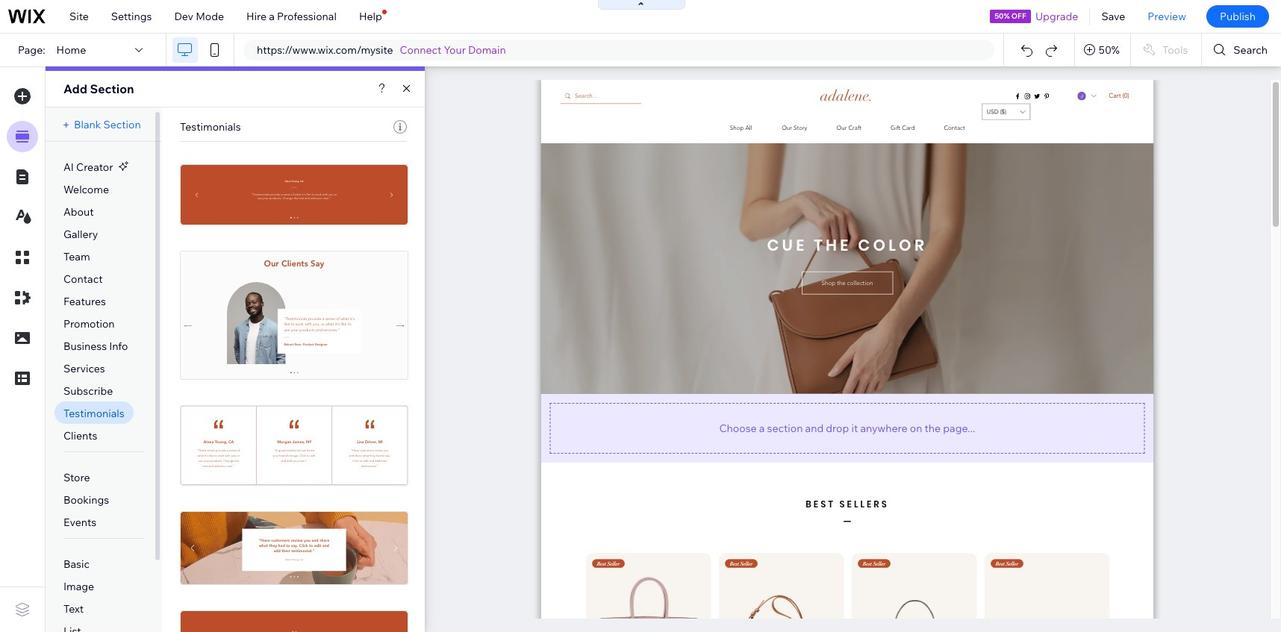 Task type: locate. For each thing, give the bounding box(es) containing it.
home
[[56, 43, 86, 57]]

choose
[[720, 422, 757, 435]]

contact
[[63, 273, 103, 286]]

1 horizontal spatial testimonials
[[180, 120, 241, 134]]

0 horizontal spatial testimonials
[[63, 407, 124, 420]]

hire
[[246, 10, 267, 23]]

team
[[63, 250, 90, 264]]

50% for 50% off
[[995, 11, 1010, 21]]

blank section
[[74, 118, 141, 131]]

drop
[[826, 422, 849, 435]]

about
[[63, 205, 94, 219]]

search
[[1234, 43, 1268, 57]]

a right hire
[[269, 10, 275, 23]]

section up blank section
[[90, 81, 134, 96]]

50% inside 50% button
[[1099, 43, 1120, 57]]

https://www.wix.com/mysite connect your domain
[[257, 43, 506, 57]]

https://www.wix.com/mysite
[[257, 43, 393, 57]]

upgrade
[[1036, 10, 1079, 23]]

1 vertical spatial a
[[759, 422, 765, 435]]

0 vertical spatial 50%
[[995, 11, 1010, 21]]

50% down save
[[1099, 43, 1120, 57]]

0 horizontal spatial 50%
[[995, 11, 1010, 21]]

save button
[[1091, 0, 1137, 33]]

help
[[359, 10, 382, 23]]

off
[[1012, 11, 1027, 21]]

a left section
[[759, 422, 765, 435]]

testimonials
[[180, 120, 241, 134], [63, 407, 124, 420]]

dev mode
[[174, 10, 224, 23]]

ai
[[63, 161, 74, 174]]

info
[[109, 340, 128, 353]]

tools
[[1163, 43, 1188, 57]]

50% left off
[[995, 11, 1010, 21]]

settings
[[111, 10, 152, 23]]

ai creator
[[63, 161, 113, 174]]

1 vertical spatial section
[[103, 118, 141, 131]]

1 vertical spatial testimonials
[[63, 407, 124, 420]]

domain
[[468, 43, 506, 57]]

section right the blank
[[103, 118, 141, 131]]

1 horizontal spatial 50%
[[1099, 43, 1120, 57]]

50%
[[995, 11, 1010, 21], [1099, 43, 1120, 57]]

0 vertical spatial testimonials
[[180, 120, 241, 134]]

a for section
[[759, 422, 765, 435]]

events
[[63, 516, 97, 529]]

connect
[[400, 43, 442, 57]]

professional
[[277, 10, 337, 23]]

1 vertical spatial 50%
[[1099, 43, 1120, 57]]

0 vertical spatial a
[[269, 10, 275, 23]]

creator
[[76, 161, 113, 174]]

1 horizontal spatial a
[[759, 422, 765, 435]]

welcome
[[63, 183, 109, 196]]

dev
[[174, 10, 193, 23]]

a
[[269, 10, 275, 23], [759, 422, 765, 435]]

tools button
[[1131, 34, 1202, 66]]

0 horizontal spatial a
[[269, 10, 275, 23]]

choose a section and drop it anywhere on the page...
[[720, 422, 976, 435]]

basic
[[63, 558, 90, 571]]

mode
[[196, 10, 224, 23]]

0 vertical spatial section
[[90, 81, 134, 96]]

publish
[[1220, 10, 1256, 23]]

section
[[90, 81, 134, 96], [103, 118, 141, 131]]



Task type: vqa. For each thing, say whether or not it's contained in the screenshot.
'3.0'
no



Task type: describe. For each thing, give the bounding box(es) containing it.
site
[[69, 10, 89, 23]]

your
[[444, 43, 466, 57]]

business info
[[63, 340, 128, 353]]

features
[[63, 295, 106, 308]]

add
[[63, 81, 87, 96]]

blank
[[74, 118, 101, 131]]

hire a professional
[[246, 10, 337, 23]]

the
[[925, 422, 941, 435]]

preview button
[[1137, 0, 1198, 33]]

store
[[63, 471, 90, 485]]

publish button
[[1207, 5, 1269, 28]]

it
[[852, 422, 858, 435]]

business
[[63, 340, 107, 353]]

page...
[[943, 422, 976, 435]]

subscribe
[[63, 385, 113, 398]]

services
[[63, 362, 105, 376]]

on
[[910, 422, 923, 435]]

image
[[63, 580, 94, 594]]

clients
[[63, 429, 97, 443]]

a for professional
[[269, 10, 275, 23]]

search button
[[1203, 34, 1281, 66]]

50% off
[[995, 11, 1027, 21]]

save
[[1102, 10, 1126, 23]]

text
[[63, 603, 84, 616]]

50% button
[[1075, 34, 1131, 66]]

preview
[[1148, 10, 1187, 23]]

50% for 50%
[[1099, 43, 1120, 57]]

anywhere
[[861, 422, 908, 435]]

add section
[[63, 81, 134, 96]]

section for blank section
[[103, 118, 141, 131]]

section
[[767, 422, 803, 435]]

bookings
[[63, 494, 109, 507]]

gallery
[[63, 228, 98, 241]]

and
[[805, 422, 824, 435]]

promotion
[[63, 317, 115, 331]]

section for add section
[[90, 81, 134, 96]]



